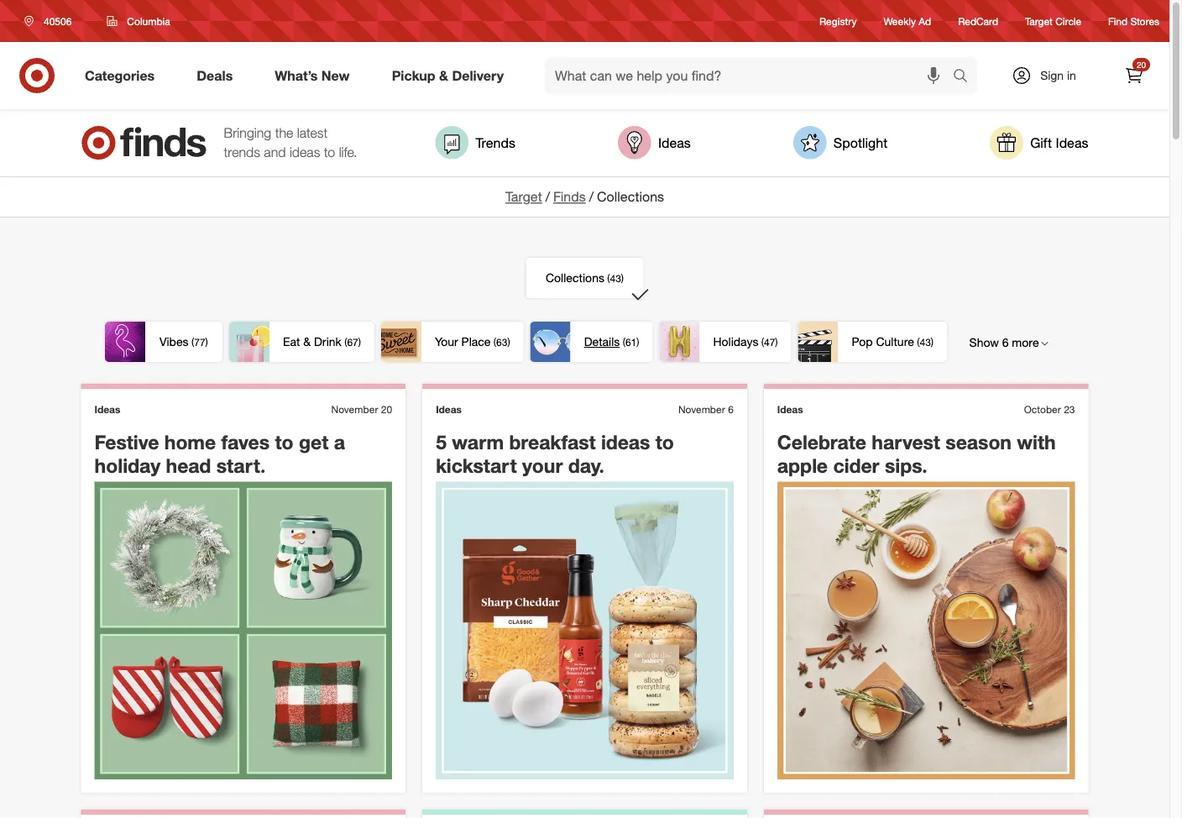Task type: describe. For each thing, give the bounding box(es) containing it.
find stores link
[[1109, 14, 1160, 28]]

gift ideas
[[1031, 134, 1089, 151]]

pickup & delivery link
[[378, 57, 525, 94]]

redcard link
[[959, 14, 999, 28]]

pop
[[852, 334, 873, 349]]

23
[[1065, 403, 1076, 416]]

& for eat
[[304, 334, 311, 349]]

( inside pop culture ( 43 )
[[918, 336, 920, 349]]

bringing the latest trends and ideas to life.
[[224, 125, 357, 160]]

ideas inside the gift ideas link
[[1056, 134, 1089, 151]]

life.
[[339, 144, 357, 160]]

season
[[946, 430, 1012, 454]]

a
[[334, 430, 345, 454]]

your
[[435, 334, 458, 349]]

your place ( 63 )
[[435, 334, 510, 349]]

stores
[[1131, 15, 1160, 27]]

( inside eat & drink ( 67 )
[[345, 336, 347, 349]]

target finds image
[[81, 126, 207, 160]]

deals link
[[182, 57, 254, 94]]

show 6 more
[[970, 335, 1040, 350]]

details
[[584, 334, 620, 349]]

in
[[1068, 68, 1077, 83]]

trends
[[476, 134, 516, 151]]

eat & drink ( 67 )
[[283, 334, 361, 349]]

weekly ad
[[884, 15, 932, 27]]

61
[[626, 336, 637, 349]]

0 horizontal spatial 20
[[381, 403, 392, 416]]

& for pickup
[[439, 67, 449, 84]]

drink
[[314, 334, 342, 349]]

finds link
[[554, 189, 586, 205]]

festive
[[95, 430, 159, 454]]

bringing
[[224, 125, 272, 141]]

holidays ( 47 )
[[714, 334, 778, 349]]

new
[[322, 67, 350, 84]]

circle
[[1056, 15, 1082, 27]]

columbia
[[127, 15, 170, 27]]

pickup & delivery
[[392, 67, 504, 84]]

) inside eat & drink ( 67 )
[[359, 336, 361, 349]]

sign in link
[[998, 57, 1103, 94]]

collections ( 43 )
[[546, 270, 624, 285]]

categories link
[[71, 57, 176, 94]]

november for 5 warm breakfast ideas to kickstart your day.
[[679, 403, 726, 416]]

october
[[1025, 403, 1062, 416]]

place
[[462, 334, 491, 349]]

spotlight
[[834, 134, 888, 151]]

to inside bringing the latest trends and ideas to life.
[[324, 144, 335, 160]]

october 23
[[1025, 403, 1076, 416]]

celebrate harvest season with apple cider sips.
[[778, 430, 1057, 478]]

registry link
[[820, 14, 857, 28]]

6 for november
[[728, 403, 734, 416]]

1 horizontal spatial 20
[[1137, 59, 1147, 70]]

1 vertical spatial collections
[[546, 270, 605, 285]]

redcard
[[959, 15, 999, 27]]

67
[[347, 336, 359, 349]]

trends link
[[436, 126, 516, 160]]

harvest
[[872, 430, 941, 454]]

2 / from the left
[[590, 189, 594, 205]]

more
[[1013, 335, 1040, 350]]

6 for show
[[1003, 335, 1009, 350]]

( inside collections ( 43 )
[[608, 272, 610, 285]]

43 inside pop culture ( 43 )
[[920, 336, 932, 349]]

search
[[946, 69, 986, 85]]

details ( 61 )
[[584, 334, 640, 349]]

weekly ad link
[[884, 14, 932, 28]]

20 link
[[1116, 57, 1153, 94]]

festive home faves to get a holiday head start. image
[[95, 482, 392, 780]]

finds
[[554, 189, 586, 205]]

apple
[[778, 454, 828, 478]]

categories
[[85, 67, 155, 84]]

sign in
[[1041, 68, 1077, 83]]

gift
[[1031, 134, 1053, 151]]

) inside your place ( 63 )
[[508, 336, 510, 349]]

warm
[[452, 430, 504, 454]]

faves
[[221, 430, 270, 454]]

november 20
[[331, 403, 392, 416]]

head
[[166, 454, 211, 478]]

sips.
[[885, 454, 928, 478]]

sign
[[1041, 68, 1064, 83]]

cider
[[834, 454, 880, 478]]

find
[[1109, 15, 1128, 27]]

40506 button
[[13, 6, 89, 36]]



Task type: vqa. For each thing, say whether or not it's contained in the screenshot.
leftmost Shop
no



Task type: locate. For each thing, give the bounding box(es) containing it.
5 warm breakfast ideas to kickstart your day.
[[436, 430, 674, 478]]

pickup
[[392, 67, 436, 84]]

ideas inside bringing the latest trends and ideas to life.
[[290, 144, 320, 160]]

ideas up day. on the bottom
[[601, 430, 651, 454]]

start.
[[217, 454, 266, 478]]

day.
[[569, 454, 605, 478]]

/ left 'finds'
[[546, 189, 550, 205]]

) inside holidays ( 47 )
[[776, 336, 778, 349]]

1 november from the left
[[331, 403, 378, 416]]

holiday
[[95, 454, 161, 478]]

( right place
[[494, 336, 497, 349]]

) inside the 'vibes ( 77 )'
[[205, 336, 208, 349]]

/
[[546, 189, 550, 205], [590, 189, 594, 205]]

ideas down latest
[[290, 144, 320, 160]]

1 / from the left
[[546, 189, 550, 205]]

0 vertical spatial 6
[[1003, 335, 1009, 350]]

target link
[[506, 189, 542, 205]]

0 horizontal spatial &
[[304, 334, 311, 349]]

pop culture ( 43 )
[[852, 334, 934, 349]]

0 horizontal spatial /
[[546, 189, 550, 205]]

43 up details ( 61 )
[[610, 272, 622, 285]]

1 vertical spatial 20
[[381, 403, 392, 416]]

6 left more on the top of the page
[[1003, 335, 1009, 350]]

1 horizontal spatial to
[[324, 144, 335, 160]]

target left finds link
[[506, 189, 542, 205]]

collections down ideas link
[[597, 189, 665, 205]]

0 horizontal spatial ideas
[[290, 144, 320, 160]]

(
[[608, 272, 610, 285], [192, 336, 194, 349], [345, 336, 347, 349], [494, 336, 497, 349], [623, 336, 626, 349], [762, 336, 764, 349], [918, 336, 920, 349]]

2 november from the left
[[679, 403, 726, 416]]

) inside details ( 61 )
[[637, 336, 640, 349]]

1 horizontal spatial november
[[679, 403, 726, 416]]

1 horizontal spatial target
[[1026, 15, 1053, 27]]

target for target circle
[[1026, 15, 1053, 27]]

ideas inside 5 warm breakfast ideas to kickstart your day.
[[601, 430, 651, 454]]

breakfast
[[509, 430, 596, 454]]

2 horizontal spatial to
[[656, 430, 674, 454]]

0 vertical spatial 20
[[1137, 59, 1147, 70]]

6 down holidays
[[728, 403, 734, 416]]

trends
[[224, 144, 260, 160]]

1 vertical spatial &
[[304, 334, 311, 349]]

1 horizontal spatial 6
[[1003, 335, 1009, 350]]

& right pickup
[[439, 67, 449, 84]]

show
[[970, 335, 1000, 350]]

( right culture
[[918, 336, 920, 349]]

40506
[[44, 15, 72, 27]]

november for festive home faves to get a holiday head start.
[[331, 403, 378, 416]]

63
[[497, 336, 508, 349]]

celebrate
[[778, 430, 867, 454]]

show 6 more link
[[955, 322, 1064, 363]]

eat
[[283, 334, 300, 349]]

target left circle
[[1026, 15, 1053, 27]]

ideas link
[[618, 126, 691, 160]]

latest
[[297, 125, 328, 141]]

)
[[622, 272, 624, 285], [205, 336, 208, 349], [359, 336, 361, 349], [508, 336, 510, 349], [637, 336, 640, 349], [776, 336, 778, 349], [932, 336, 934, 349]]

collections
[[597, 189, 665, 205], [546, 270, 605, 285]]

0 horizontal spatial target
[[506, 189, 542, 205]]

5
[[436, 430, 447, 454]]

ideas inside ideas link
[[659, 134, 691, 151]]

77
[[194, 336, 205, 349]]

1 horizontal spatial 43
[[920, 336, 932, 349]]

target / finds / collections
[[506, 189, 665, 205]]

target circle
[[1026, 15, 1082, 27]]

spotlight link
[[794, 126, 888, 160]]

ad
[[919, 15, 932, 27]]

vibes
[[160, 334, 189, 349]]

0 horizontal spatial to
[[275, 430, 294, 454]]

0 vertical spatial target
[[1026, 15, 1053, 27]]

1 vertical spatial ideas
[[601, 430, 651, 454]]

the
[[275, 125, 293, 141]]

0 vertical spatial &
[[439, 67, 449, 84]]

november down holidays
[[679, 403, 726, 416]]

) right holidays
[[776, 336, 778, 349]]

vibes ( 77 )
[[160, 334, 208, 349]]

1 vertical spatial 6
[[728, 403, 734, 416]]

/ right 'finds'
[[590, 189, 594, 205]]

november up a
[[331, 403, 378, 416]]

1 vertical spatial target
[[506, 189, 542, 205]]

ideas
[[659, 134, 691, 151], [1056, 134, 1089, 151], [95, 403, 120, 416], [436, 403, 462, 416], [778, 403, 804, 416]]

) inside collections ( 43 )
[[622, 272, 624, 285]]

0 vertical spatial 43
[[610, 272, 622, 285]]

&
[[439, 67, 449, 84], [304, 334, 311, 349]]

ideas for festive home faves to get a holiday head start.
[[95, 403, 120, 416]]

( right drink
[[345, 336, 347, 349]]

ideas
[[290, 144, 320, 160], [601, 430, 651, 454]]

( inside details ( 61 )
[[623, 336, 626, 349]]

6
[[1003, 335, 1009, 350], [728, 403, 734, 416]]

( inside the 'vibes ( 77 )'
[[192, 336, 194, 349]]

find stores
[[1109, 15, 1160, 27]]

to inside 5 warm breakfast ideas to kickstart your day.
[[656, 430, 674, 454]]

ideas for 5 warm breakfast ideas to kickstart your day.
[[436, 403, 462, 416]]

0 vertical spatial ideas
[[290, 144, 320, 160]]

your
[[523, 454, 563, 478]]

kickstart
[[436, 454, 517, 478]]

to inside festive home faves to get a holiday head start.
[[275, 430, 294, 454]]

) right culture
[[932, 336, 934, 349]]

0 horizontal spatial november
[[331, 403, 378, 416]]

columbia button
[[96, 6, 181, 36]]

what's
[[275, 67, 318, 84]]

6 inside show 6 more link
[[1003, 335, 1009, 350]]

1 horizontal spatial ideas
[[601, 430, 651, 454]]

1 vertical spatial 43
[[920, 336, 932, 349]]

( right details
[[623, 336, 626, 349]]

( right vibes
[[192, 336, 194, 349]]

1 horizontal spatial /
[[590, 189, 594, 205]]

What can we help you find? suggestions appear below search field
[[545, 57, 958, 94]]

get
[[299, 430, 329, 454]]

) right vibes
[[205, 336, 208, 349]]

ideas for celebrate harvest season with apple cider sips.
[[778, 403, 804, 416]]

deals
[[197, 67, 233, 84]]

) inside pop culture ( 43 )
[[932, 336, 934, 349]]

target
[[1026, 15, 1053, 27], [506, 189, 542, 205]]

target circle link
[[1026, 14, 1082, 28]]

( up details ( 61 )
[[608, 272, 610, 285]]

celebrate harvest season with apple cider sips. image
[[778, 482, 1076, 780]]

5 warm breakfast ideas to kickstart your day. image
[[436, 482, 734, 780]]

47
[[764, 336, 776, 349]]

target for target / finds / collections
[[506, 189, 542, 205]]

november
[[331, 403, 378, 416], [679, 403, 726, 416]]

home
[[164, 430, 216, 454]]

culture
[[877, 334, 915, 349]]

) right details
[[637, 336, 640, 349]]

43
[[610, 272, 622, 285], [920, 336, 932, 349]]

( inside holidays ( 47 )
[[762, 336, 764, 349]]

& right eat
[[304, 334, 311, 349]]

gift ideas link
[[991, 126, 1089, 160]]

0 vertical spatial collections
[[597, 189, 665, 205]]

registry
[[820, 15, 857, 27]]

0 horizontal spatial 43
[[610, 272, 622, 285]]

to
[[324, 144, 335, 160], [275, 430, 294, 454], [656, 430, 674, 454]]

festive home faves to get a holiday head start.
[[95, 430, 345, 478]]

collections up details
[[546, 270, 605, 285]]

holidays
[[714, 334, 759, 349]]

43 inside collections ( 43 )
[[610, 272, 622, 285]]

what's new link
[[261, 57, 371, 94]]

with
[[1018, 430, 1057, 454]]

( inside your place ( 63 )
[[494, 336, 497, 349]]

weekly
[[884, 15, 917, 27]]

) right drink
[[359, 336, 361, 349]]

1 horizontal spatial &
[[439, 67, 449, 84]]

november 6
[[679, 403, 734, 416]]

( right holidays
[[762, 336, 764, 349]]

and
[[264, 144, 286, 160]]

0 horizontal spatial 6
[[728, 403, 734, 416]]

delivery
[[452, 67, 504, 84]]

43 right culture
[[920, 336, 932, 349]]

target inside 'link'
[[1026, 15, 1053, 27]]

) up details ( 61 )
[[622, 272, 624, 285]]

) right place
[[508, 336, 510, 349]]



